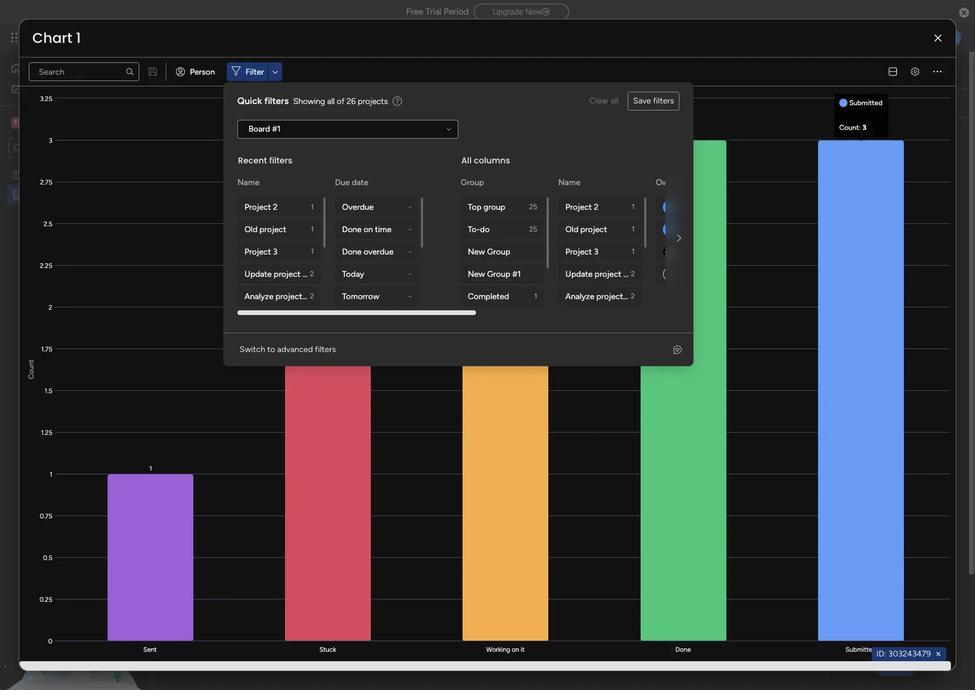 Task type: locate. For each thing, give the bounding box(es) containing it.
4 - from the top
[[408, 270, 411, 278]]

0 horizontal spatial timeline
[[302, 269, 332, 279]]

0 horizontal spatial to
[[267, 345, 275, 355]]

name
[[237, 178, 259, 188], [558, 178, 580, 188]]

1 horizontal spatial greg robinson image
[[942, 28, 961, 47]]

1 vertical spatial 25
[[529, 225, 537, 233]]

name group
[[237, 198, 332, 417], [558, 198, 653, 417]]

1 old project from the left
[[244, 224, 286, 234]]

done for done overdue
[[342, 247, 362, 257]]

timeline for second name group from the right
[[302, 269, 332, 279]]

new group #1
[[468, 269, 521, 279]]

files right upload
[[376, 641, 391, 651]]

1 25 from the top
[[529, 203, 537, 211]]

remove image for id: 303243735
[[738, 216, 748, 225]]

1 horizontal spatial name
[[558, 178, 580, 188]]

view
[[519, 65, 537, 75]]

2 data from the left
[[625, 291, 642, 301]]

1 project 2 from the left
[[244, 202, 278, 212]]

1 horizontal spatial filter
[[572, 98, 591, 108]]

0 horizontal spatial filter button
[[227, 62, 282, 81]]

please upload files to any item's files column, gallery or updates so they will be displayed here.
[[323, 641, 667, 651]]

filter left arrow down image
[[246, 67, 264, 77]]

filters right save
[[653, 96, 674, 106]]

any
[[403, 641, 416, 651]]

chart 1
[[32, 28, 81, 48]]

greg robinson image up new team image on the right
[[663, 222, 678, 237]]

0 horizontal spatial filter
[[246, 67, 264, 77]]

new up completed
[[468, 269, 485, 279]]

1 name group from the left
[[237, 198, 332, 417]]

all columns
[[461, 155, 510, 166]]

0 horizontal spatial name group
[[237, 198, 332, 417]]

analyze project data
[[244, 291, 321, 301], [565, 291, 642, 301]]

-
[[408, 203, 411, 211], [408, 225, 411, 233], [408, 248, 411, 256], [408, 270, 411, 278], [408, 292, 411, 300]]

be
[[601, 641, 610, 651]]

to-
[[468, 224, 480, 234]]

due date group
[[335, 198, 421, 417]]

#1
[[272, 124, 281, 134], [512, 269, 521, 279]]

updates
[[526, 641, 556, 651]]

2 update project timeline from the left
[[565, 269, 653, 279]]

none search field filter dashboard by text
[[356, 94, 466, 113]]

id: for id: 303243735
[[681, 215, 691, 225]]

1 horizontal spatial old project
[[565, 224, 607, 234]]

1 vertical spatial to
[[393, 641, 401, 651]]

2 vertical spatial group
[[487, 269, 510, 279]]

group up new group #1
[[487, 247, 510, 257]]

1 horizontal spatial files
[[442, 641, 457, 651]]

group down new group
[[487, 269, 510, 279]]

update project timeline
[[244, 269, 332, 279], [565, 269, 653, 279]]

303243735
[[693, 215, 735, 225]]

- for tomorrow
[[408, 292, 411, 300]]

2 update from the left
[[565, 269, 593, 279]]

filter left arrow down icon
[[572, 98, 591, 108]]

analyze project data for second name group from the right
[[244, 291, 321, 301]]

update project timeline for first name group from right
[[565, 269, 653, 279]]

1 horizontal spatial project 3
[[565, 247, 598, 257]]

free
[[406, 6, 424, 17]]

0 vertical spatial new
[[177, 57, 217, 83]]

25 right group
[[529, 203, 537, 211]]

2 analyze project data from the left
[[565, 291, 642, 301]]

project
[[244, 202, 271, 212], [565, 202, 592, 212], [244, 247, 271, 257], [565, 247, 592, 257]]

2 old from the left
[[565, 224, 578, 234]]

no
[[453, 622, 465, 633]]

1 horizontal spatial to
[[393, 641, 401, 651]]

to-do
[[468, 224, 490, 234]]

filters inside button
[[315, 345, 336, 355]]

filters right the recent
[[269, 155, 292, 166]]

do
[[480, 224, 490, 234]]

remove from favorites image
[[334, 64, 346, 76]]

2 name from the left
[[558, 178, 580, 188]]

3 - from the top
[[408, 248, 411, 256]]

0 horizontal spatial greg robinson image
[[663, 222, 678, 237]]

id: 303243675
[[748, 655, 802, 665]]

dialog containing recent filters
[[223, 82, 975, 417]]

timeline
[[302, 269, 332, 279], [623, 269, 653, 279]]

1 vertical spatial new
[[468, 247, 485, 257]]

0 horizontal spatial update
[[244, 269, 272, 279]]

found.
[[511, 622, 538, 633]]

2 25 from the top
[[529, 225, 537, 233]]

Filter dashboard by text search field
[[29, 62, 139, 81]]

1 name from the left
[[237, 178, 259, 188]]

5 - from the top
[[408, 292, 411, 300]]

1 analyze from the left
[[244, 291, 273, 301]]

0 horizontal spatial project 3
[[244, 247, 278, 257]]

filters right 'quick'
[[264, 95, 289, 106]]

2 project 3 from the left
[[565, 247, 598, 257]]

2 horizontal spatial files
[[468, 622, 485, 633]]

new
[[177, 57, 217, 83], [468, 247, 485, 257], [468, 269, 485, 279]]

0 horizontal spatial analyze project data
[[244, 291, 321, 301]]

remove image right 303243675 on the right of the page
[[805, 656, 815, 665]]

1 analyze project data from the left
[[244, 291, 321, 301]]

0 horizontal spatial remove image
[[738, 216, 748, 225]]

share button
[[879, 61, 927, 79]]

new group
[[468, 247, 510, 257]]

1 data from the left
[[304, 291, 321, 301]]

2 old project from the left
[[565, 224, 607, 234]]

filters right advanced
[[315, 345, 336, 355]]

owner group
[[656, 198, 744, 283]]

2 horizontal spatial id:
[[877, 649, 887, 659]]

Search in workspace field
[[25, 141, 98, 155]]

0 horizontal spatial old
[[244, 224, 257, 234]]

dashboard
[[221, 57, 325, 83]]

1,500
[[637, 171, 690, 196]]

2 analyze from the left
[[565, 291, 594, 301]]

gallery
[[490, 641, 514, 651]]

- for done on time
[[408, 225, 411, 233]]

group
[[461, 178, 484, 188], [487, 247, 510, 257], [487, 269, 510, 279]]

0 horizontal spatial more dots image
[[738, 135, 746, 144]]

here.
[[649, 641, 667, 651]]

- for overdue
[[408, 203, 411, 211]]

1 horizontal spatial name group
[[558, 198, 653, 417]]

to
[[267, 345, 275, 355], [393, 641, 401, 651]]

1 horizontal spatial old
[[565, 224, 578, 234]]

25 for top group
[[529, 203, 537, 211]]

id: for id: 303243479
[[877, 649, 887, 659]]

update
[[244, 269, 272, 279], [565, 269, 593, 279]]

0 horizontal spatial analyze
[[244, 291, 273, 301]]

2 project 2 from the left
[[565, 202, 599, 212]]

completed
[[468, 291, 509, 301]]

id:
[[681, 215, 691, 225], [877, 649, 887, 659], [748, 655, 758, 665]]

none search field inside new dashboard 'banner'
[[356, 94, 466, 113]]

old for first name group from right
[[565, 224, 578, 234]]

new down to-do
[[468, 247, 485, 257]]

2 timeline from the left
[[623, 269, 653, 279]]

1 horizontal spatial id:
[[748, 655, 758, 665]]

search image
[[275, 413, 285, 422]]

1 - from the top
[[408, 203, 411, 211]]

remove image
[[738, 216, 748, 225], [805, 656, 815, 665]]

quick
[[237, 95, 262, 106]]

1 vertical spatial greg robinson image
[[663, 222, 678, 237]]

to left any
[[393, 641, 401, 651]]

0 vertical spatial remove image
[[738, 216, 748, 225]]

None search field
[[180, 408, 289, 427]]

1 vertical spatial group
[[487, 247, 510, 257]]

1 horizontal spatial 3
[[273, 247, 278, 257]]

start
[[28, 170, 46, 180]]

1 horizontal spatial project 2
[[565, 202, 599, 212]]

group
[[484, 202, 505, 212]]

id: 303243479
[[877, 649, 931, 659]]

2 vertical spatial new
[[468, 269, 485, 279]]

or
[[516, 641, 524, 651]]

0 horizontal spatial 3
[[265, 98, 270, 108]]

project 3 for second name group from the right
[[244, 247, 278, 257]]

to right switch
[[267, 345, 275, 355]]

25 right do
[[529, 225, 537, 233]]

1 horizontal spatial data
[[625, 291, 642, 301]]

1 horizontal spatial timeline
[[623, 269, 653, 279]]

files
[[468, 622, 485, 633], [376, 641, 391, 651], [442, 641, 457, 651]]

old project for first name group from right
[[565, 224, 607, 234]]

0 horizontal spatial data
[[304, 291, 321, 301]]

option
[[0, 164, 150, 166]]

old project for second name group from the right
[[244, 224, 286, 234]]

1 horizontal spatial update
[[565, 269, 593, 279]]

1 vertical spatial #1
[[512, 269, 521, 279]]

1 vertical spatial more dots image
[[738, 135, 746, 144]]

1 old from the left
[[244, 224, 257, 234]]

0 horizontal spatial update project timeline
[[244, 269, 332, 279]]

widget
[[208, 98, 234, 108]]

0 horizontal spatial name
[[237, 178, 259, 188]]

1 update project timeline from the left
[[244, 269, 332, 279]]

old
[[244, 224, 257, 234], [565, 224, 578, 234]]

project 2 for first name group from right
[[565, 202, 599, 212]]

data
[[304, 291, 321, 301], [625, 291, 642, 301]]

id: left 303243675 on the right of the page
[[748, 655, 758, 665]]

#1 inside group group
[[512, 269, 521, 279]]

0 horizontal spatial #1
[[272, 124, 281, 134]]

greg robinson image right the dapulse x slim icon
[[942, 28, 961, 47]]

2 done from the top
[[342, 247, 362, 257]]

1 vertical spatial done
[[342, 247, 362, 257]]

0 horizontal spatial id:
[[681, 215, 691, 225]]

new team image
[[663, 244, 678, 259]]

id: left 303243735
[[681, 215, 691, 225]]

done overdue
[[342, 247, 394, 257]]

1 horizontal spatial update project timeline
[[565, 269, 653, 279]]

save filters button
[[628, 92, 679, 111]]

switch to advanced filters button
[[235, 340, 341, 359]]

gallery
[[208, 372, 245, 387]]

1 vertical spatial filter button
[[554, 94, 609, 113]]

new inside new dashboard 'banner'
[[177, 57, 217, 83]]

n button
[[8, 113, 117, 133]]

due date
[[335, 178, 368, 188]]

0 vertical spatial to
[[267, 345, 275, 355]]

0 horizontal spatial project 2
[[244, 202, 278, 212]]

remove image inside id: 303243735 element
[[738, 216, 748, 225]]

project 2
[[244, 202, 278, 212], [565, 202, 599, 212]]

new up the add
[[177, 57, 217, 83]]

2 horizontal spatial 3
[[594, 247, 598, 257]]

done left on
[[342, 224, 362, 234]]

group down all
[[461, 178, 484, 188]]

Chart 1 field
[[29, 28, 84, 48]]

0 vertical spatial done
[[342, 224, 362, 234]]

files right the item's
[[442, 641, 457, 651]]

item's
[[418, 641, 440, 651]]

done for done on time
[[342, 224, 362, 234]]

remove image inside id: 303243675 element
[[805, 656, 815, 665]]

25
[[529, 203, 537, 211], [529, 225, 537, 233]]

1 vertical spatial remove image
[[805, 656, 815, 665]]

project 3
[[244, 247, 278, 257], [565, 247, 598, 257]]

0 vertical spatial group
[[461, 178, 484, 188]]

1 done from the top
[[342, 224, 362, 234]]

new for new group #1
[[468, 269, 485, 279]]

analyze for first name group from right
[[565, 291, 594, 301]]

1 inside group group
[[534, 292, 537, 300]]

new for new dashboard
[[177, 57, 217, 83]]

start from scratch list box
[[0, 162, 150, 363]]

remove image right 303243735
[[738, 216, 748, 225]]

my work
[[26, 83, 57, 93]]

1 horizontal spatial filter button
[[554, 94, 609, 113]]

remove image
[[934, 650, 944, 659]]

add widget button
[[170, 94, 239, 113]]

1 update from the left
[[244, 269, 272, 279]]

filters for recent
[[269, 155, 292, 166]]

0 vertical spatial more dots image
[[934, 67, 942, 76]]

lottie animation image
[[0, 571, 150, 690]]

1 vertical spatial filter
[[572, 98, 591, 108]]

filters
[[264, 95, 289, 106], [653, 96, 674, 106], [269, 155, 292, 166], [315, 345, 336, 355]]

1 project 3 from the left
[[244, 247, 278, 257]]

top group
[[468, 202, 505, 212]]

1 horizontal spatial #1
[[512, 269, 521, 279]]

no files were found.
[[453, 622, 538, 633]]

save filters
[[633, 96, 674, 106]]

group for new group
[[487, 247, 510, 257]]

1 horizontal spatial remove image
[[805, 656, 815, 665]]

v2 split view image
[[889, 67, 897, 76]]

so
[[558, 641, 567, 651]]

old for second name group from the right
[[244, 224, 257, 234]]

1 horizontal spatial analyze
[[565, 291, 594, 301]]

- for done overdue
[[408, 248, 411, 256]]

filters inside button
[[653, 96, 674, 106]]

1 timeline from the left
[[302, 269, 332, 279]]

greg robinson image inside owner group
[[663, 222, 678, 237]]

done up today
[[342, 247, 362, 257]]

files gallery
[[182, 372, 245, 387]]

arrow down image
[[268, 65, 282, 79]]

public dashboard image
[[12, 189, 24, 200]]

id: 303243735 element
[[677, 213, 751, 228]]

0 horizontal spatial old project
[[244, 224, 286, 234]]

all
[[461, 155, 472, 166]]

more dots image
[[934, 67, 942, 76], [738, 135, 746, 144]]

id: up the help
[[877, 649, 887, 659]]

greg robinson image
[[942, 28, 961, 47], [663, 222, 678, 237]]

files right no
[[468, 622, 485, 633]]

column,
[[459, 641, 488, 651]]

1 horizontal spatial analyze project data
[[565, 291, 642, 301]]

dialog
[[223, 82, 975, 417]]

None search field
[[29, 62, 139, 81], [356, 94, 466, 113], [29, 62, 139, 81]]

0 vertical spatial 25
[[529, 203, 537, 211]]

2 - from the top
[[408, 225, 411, 233]]

home
[[27, 63, 50, 73]]



Task type: describe. For each thing, give the bounding box(es) containing it.
add widget
[[191, 98, 234, 108]]

person button
[[171, 62, 222, 81]]

filters for save
[[653, 96, 674, 106]]

analyze project data for first name group from right
[[565, 291, 642, 301]]

now
[[525, 7, 542, 16]]

new for new group
[[468, 247, 485, 257]]

add
[[191, 98, 206, 108]]

new dashboard
[[177, 57, 325, 83]]

please
[[323, 641, 347, 651]]

columns
[[474, 155, 510, 166]]

to inside button
[[267, 345, 275, 355]]

303243479
[[889, 649, 931, 659]]

26
[[347, 96, 356, 106]]

New Dashboard field
[[174, 57, 328, 83]]

filter inside new dashboard 'banner'
[[572, 98, 591, 108]]

Filter dashboard by text search field
[[356, 94, 466, 113]]

share
[[901, 65, 922, 75]]

work
[[39, 83, 57, 93]]

3 for second name group from the right
[[273, 247, 278, 257]]

v2 user feedback image
[[674, 344, 682, 356]]

home button
[[7, 59, 126, 78]]

search image
[[125, 67, 135, 76]]

today
[[342, 269, 364, 279]]

2 name group from the left
[[558, 198, 653, 417]]

period
[[444, 6, 469, 17]]

update for second name group from the right
[[244, 269, 272, 279]]

update project timeline for second name group from the right
[[244, 269, 332, 279]]

tomorrow
[[342, 291, 379, 301]]

data for first name group from right
[[625, 291, 642, 301]]

upgrade
[[493, 7, 523, 16]]

start from scratch
[[28, 170, 95, 180]]

workspace image
[[11, 116, 23, 129]]

dapulse rightstroke image
[[542, 8, 550, 16]]

quick filters showing all of 26 projects
[[237, 95, 388, 106]]

dapulse close image
[[959, 7, 969, 19]]

of
[[337, 96, 345, 106]]

monday button
[[31, 22, 187, 53]]

will
[[587, 641, 599, 651]]

my
[[26, 83, 37, 93]]

my work button
[[7, 79, 126, 98]]

0 vertical spatial filter button
[[227, 62, 282, 81]]

project 3 for first name group from right
[[565, 247, 598, 257]]

scratch
[[68, 170, 95, 180]]

trial
[[426, 6, 442, 17]]

filters for quick
[[264, 95, 289, 106]]

remove image for id: 303243675
[[805, 656, 815, 665]]

group for new group #1
[[487, 269, 510, 279]]

chart
[[32, 28, 72, 48]]

from
[[48, 170, 65, 180]]

timeline for first name group from right
[[623, 269, 653, 279]]

view button
[[513, 61, 542, 80]]

n
[[14, 117, 20, 127]]

boards
[[313, 98, 339, 108]]

25 for to-do
[[529, 225, 537, 233]]

1 horizontal spatial more dots image
[[934, 67, 942, 76]]

owner
[[656, 178, 681, 188]]

all
[[327, 96, 335, 106]]

greg robinson image
[[663, 200, 678, 214]]

upload
[[349, 641, 374, 651]]

displayed
[[612, 641, 647, 651]]

0 vertical spatial filter
[[246, 67, 264, 77]]

upgrade now link
[[474, 3, 569, 20]]

help
[[885, 660, 907, 672]]

top
[[468, 202, 482, 212]]

name for first name group from right
[[558, 178, 580, 188]]

arrow down image
[[595, 96, 609, 111]]

recent filters
[[238, 155, 292, 166]]

303243675
[[760, 655, 802, 665]]

id: for id: 303243675
[[748, 655, 758, 665]]

3 for first name group from right
[[594, 247, 598, 257]]

lottie animation element
[[0, 571, 150, 690]]

project 2 for second name group from the right
[[244, 202, 278, 212]]

0 horizontal spatial files
[[376, 641, 391, 651]]

due
[[335, 178, 350, 188]]

new dashboard banner
[[156, 52, 969, 118]]

group group
[[461, 198, 547, 350]]

connected
[[272, 98, 311, 108]]

showing
[[293, 96, 325, 106]]

0 vertical spatial greg robinson image
[[942, 28, 961, 47]]

update for first name group from right
[[565, 269, 593, 279]]

upgrade now
[[493, 7, 542, 16]]

id: 303243735
[[681, 215, 735, 225]]

public board image
[[12, 169, 24, 180]]

time
[[375, 224, 391, 234]]

monday
[[52, 31, 93, 44]]

3 inside popup button
[[265, 98, 270, 108]]

files
[[182, 372, 205, 387]]

- for today
[[408, 270, 411, 278]]

overdue
[[342, 202, 374, 212]]

learn more image
[[393, 96, 402, 107]]

save
[[633, 96, 651, 106]]

help button
[[875, 657, 917, 676]]

advanced
[[277, 345, 313, 355]]

date
[[352, 178, 368, 188]]

3 connected boards button
[[243, 94, 344, 113]]

id: 303243479 element
[[872, 647, 947, 661]]

data for second name group from the right
[[304, 291, 321, 301]]

3 connected boards
[[265, 98, 339, 108]]

free trial period
[[406, 6, 469, 17]]

person
[[190, 67, 215, 77]]

done on time
[[342, 224, 391, 234]]

v2 settings line image
[[911, 67, 919, 76]]

select product image
[[11, 32, 22, 44]]

analyze for second name group from the right
[[244, 291, 273, 301]]

dapulse x slim image
[[935, 34, 942, 43]]

switch
[[240, 345, 265, 355]]

name for second name group from the right
[[237, 178, 259, 188]]

0 vertical spatial #1
[[272, 124, 281, 134]]

switch to advanced filters
[[240, 345, 336, 355]]

were
[[488, 622, 509, 633]]

board #1
[[249, 124, 281, 134]]

overdue
[[364, 247, 394, 257]]

projects
[[358, 96, 388, 106]]

they
[[569, 641, 585, 651]]

id: 303243675 element
[[744, 653, 818, 667]]

on
[[364, 224, 373, 234]]



Task type: vqa. For each thing, say whether or not it's contained in the screenshot.
Timeline field
no



